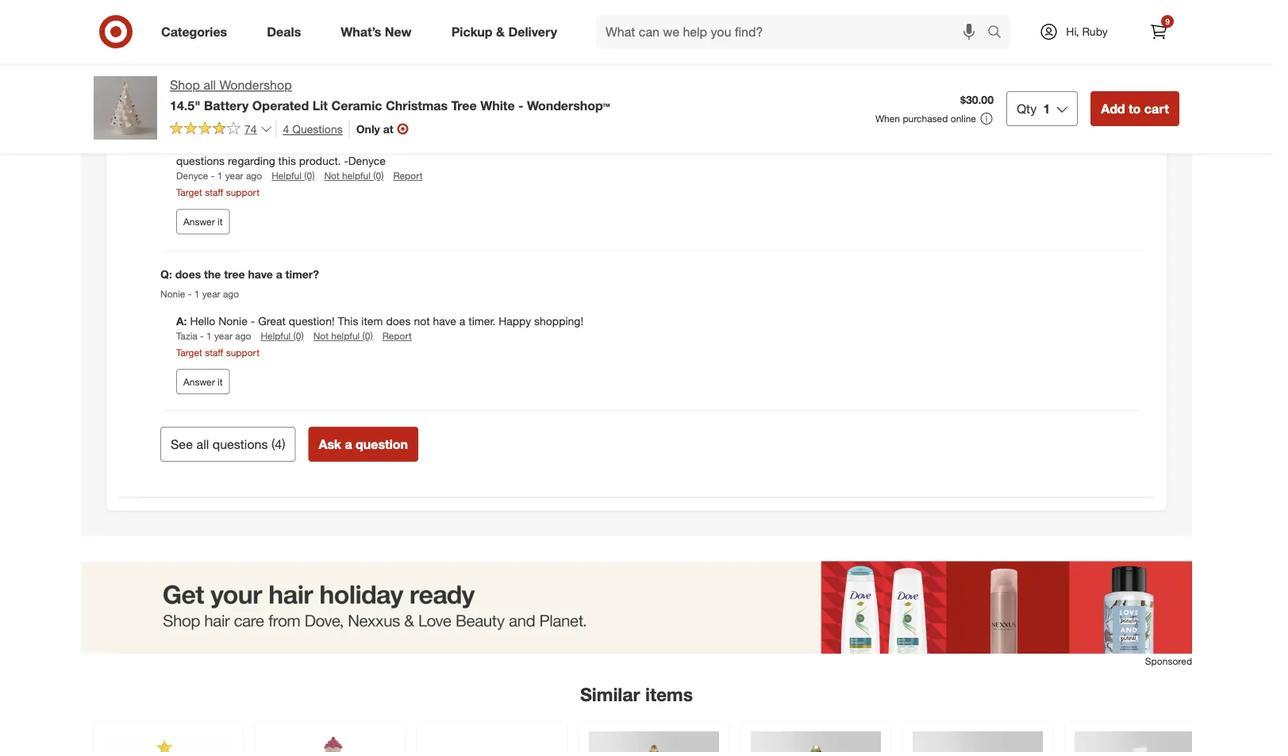 Task type: vqa. For each thing, say whether or not it's contained in the screenshot.
Tree
yes



Task type: describe. For each thing, give the bounding box(es) containing it.
6.5" battery operated lit glittered paper house christmas village building - wondershop™ pink image
[[913, 732, 1043, 753]]

sponsored
[[1146, 655, 1193, 667]]

helpful  (0) for have
[[261, 330, 304, 342]]

ask a question button
[[308, 427, 418, 462]]

ago inside q: does the tree have a timer? nonie - 1 year ago
[[223, 288, 239, 300]]

report button for q: does the tree have a timer?
[[382, 329, 412, 343]]

contacting
[[297, 138, 349, 152]]

items
[[645, 684, 693, 706]]

shop
[[170, 77, 200, 93]]

1 vertical spatial 4
[[275, 437, 282, 452]]

report for q: does the tree have a timer?
[[382, 330, 412, 342]]

helpful  (0) for removable?
[[272, 170, 315, 182]]

not helpful  (0) button for q: are thecolor bulbs removable?
[[324, 169, 384, 183]]

none
[[727, 138, 754, 152]]

helpful for removable?
[[272, 170, 302, 182]]

shop all wondershop 14.5" battery operated lit ceramic christmas tree white - wondershop™
[[170, 77, 610, 113]]

year inside q: does the tree have a timer? nonie - 1 year ago
[[202, 288, 220, 300]]

ceramic inside 'shop all wondershop 14.5" battery operated lit ceramic christmas tree white - wondershop™'
[[331, 98, 382, 113]]

nonie inside q: does the tree have a timer? nonie - 1 year ago
[[160, 288, 185, 300]]

wondershop
[[220, 77, 292, 93]]

great
[[258, 314, 286, 328]]

not for q: are thecolor bulbs removable?
[[324, 170, 340, 182]]

search button
[[981, 14, 1019, 52]]

all for shop
[[204, 77, 216, 93]]

delivery
[[508, 24, 557, 39]]

a inside button
[[345, 437, 352, 452]]

not for q: does the tree have a timer?
[[313, 330, 329, 342]]

- left thank
[[219, 138, 223, 152]]

1 it from the top
[[218, 40, 223, 52]]

9 link
[[1142, 14, 1177, 49]]

happy
[[499, 314, 531, 328]]

4 questions link
[[276, 120, 343, 138]]

at
[[383, 122, 394, 136]]

removable.
[[870, 138, 925, 152]]

2 us from the left
[[946, 138, 958, 152]]

lit
[[809, 138, 818, 152]]

product.
[[299, 154, 341, 168]]

similar
[[580, 684, 640, 706]]

1 vertical spatial regarding
[[228, 154, 275, 168]]

only
[[356, 122, 380, 136]]

any
[[1047, 138, 1064, 152]]

department 56 villages lit christmas pole tree  -  one tree 9.25 inches -  battery operated assorted colored bulbs  -  6011460  -  acrylic  - image
[[103, 732, 233, 753]]

bulbs inside hello - thank you for contacting us regarding the 14.5" battery operated lit ceramic christmas tree white. none of the pre-lit bulbs are removable. let us know if you have any additional questions regarding this product. -denyce
[[821, 138, 848, 152]]

What can we help you find? suggestions appear below search field
[[596, 14, 992, 49]]

qty
[[1017, 101, 1037, 116]]

does inside q: does the tree have a timer? nonie - 1 year ago
[[175, 267, 201, 281]]

similar items region
[[81, 562, 1215, 753]]

purchased
[[903, 113, 948, 125]]

1 inside q: are thecolor bulbs removable? cc - 1 year ago
[[180, 112, 185, 124]]

1 you from the left
[[259, 138, 277, 152]]

staff for hello nonie - great question! this item does not have a timer. happy shopping!
[[205, 347, 223, 359]]

not helpful  (0) button for q: does the tree have a timer?
[[313, 329, 373, 343]]

- inside q: are thecolor bulbs removable? cc - 1 year ago
[[173, 112, 177, 124]]

answer it button for the
[[176, 369, 230, 395]]

when purchased online
[[876, 113, 977, 125]]

let
[[928, 138, 943, 152]]

2 horizontal spatial the
[[770, 138, 786, 152]]

removable?
[[274, 91, 336, 105]]

ago down q: does the tree have a timer? nonie - 1 year ago
[[235, 330, 251, 342]]

q: are thecolor bulbs removable? cc - 1 year ago
[[160, 91, 336, 124]]

pre-
[[789, 138, 809, 152]]

- left great
[[251, 314, 255, 328]]

lit inside hello - thank you for contacting us regarding the 14.5" battery operated lit ceramic christmas tree white. none of the pre-lit bulbs are removable. let us know if you have any additional questions regarding this product. -denyce
[[556, 138, 568, 152]]

answer for thecolor
[[183, 216, 215, 228]]

of
[[757, 138, 767, 152]]

1 down 74 link
[[217, 170, 223, 182]]

74 link
[[170, 120, 273, 139]]

1 right 'qty' in the right top of the page
[[1044, 101, 1051, 116]]

0 horizontal spatial denyce
[[176, 170, 208, 182]]

for
[[280, 138, 294, 152]]

not
[[414, 314, 430, 328]]

deals link
[[253, 14, 321, 49]]

shopping!
[[534, 314, 584, 328]]

helpful for q: does the tree have a timer?
[[331, 330, 360, 342]]

similar items
[[580, 684, 693, 706]]

(
[[272, 437, 275, 452]]

2 you from the left
[[1000, 138, 1017, 152]]

q: for q: does the tree have a timer?
[[160, 267, 172, 281]]

helpful  (0) button for removable?
[[272, 169, 315, 183]]

it for thecolor
[[218, 216, 223, 228]]

thank
[[226, 138, 256, 152]]

a: hello nonie - great question! this item does not have a timer. happy shopping!
[[176, 314, 584, 328]]

14.5" inside 'shop all wondershop 14.5" battery operated lit ceramic christmas tree white - wondershop™'
[[170, 98, 201, 113]]

- down 74 link
[[211, 170, 215, 182]]

1 horizontal spatial nonie
[[219, 314, 248, 328]]

hi,
[[1067, 25, 1080, 39]]

q: does the tree have a timer? nonie - 1 year ago
[[160, 267, 319, 300]]

ceramic inside hello - thank you for contacting us regarding the 14.5" battery operated lit ceramic christmas tree white. none of the pre-lit bulbs are removable. let us know if you have any additional questions regarding this product. -denyce
[[571, 138, 613, 152]]

hello - thank you for contacting us regarding the 14.5" battery operated lit ceramic christmas tree white. none of the pre-lit bulbs are removable. let us know if you have any additional questions regarding this product. -denyce
[[176, 138, 1116, 168]]

answer for the
[[183, 376, 215, 388]]

answer it for thecolor
[[183, 216, 223, 228]]

1 vertical spatial a
[[460, 314, 466, 328]]

not helpful  (0) for q: are thecolor bulbs removable?
[[324, 170, 384, 182]]

this
[[278, 154, 296, 168]]

1 horizontal spatial regarding
[[367, 138, 415, 152]]

target staff support for hello - thank you for contacting us regarding the 14.5" battery operated lit ceramic christmas tree white. none of the pre-lit bulbs are removable. let us know if you have any additional questions regarding this product. -denyce
[[176, 187, 260, 199]]

cart
[[1145, 101, 1170, 116]]

&
[[496, 24, 505, 39]]

tree inside hello - thank you for contacting us regarding the 14.5" battery operated lit ceramic christmas tree white. none of the pre-lit bulbs are removable. let us know if you have any additional questions regarding this product. -denyce
[[669, 138, 690, 152]]

tazia - 1 year ago
[[176, 330, 251, 342]]

see all questions ( 4 )
[[171, 437, 285, 452]]

1 answer it from the top
[[183, 40, 223, 52]]

1 vertical spatial does
[[386, 314, 411, 328]]

pickup
[[452, 24, 493, 39]]

$30.00
[[961, 93, 994, 107]]

questions
[[292, 122, 343, 136]]

answer it button for thecolor
[[176, 209, 230, 234]]

- inside q: does the tree have a timer? nonie - 1 year ago
[[188, 288, 192, 300]]

tree
[[224, 267, 245, 281]]

1 answer it button from the top
[[176, 33, 230, 58]]

question!
[[289, 314, 335, 328]]

- right tazia
[[200, 330, 204, 342]]

add
[[1101, 101, 1126, 116]]

white.
[[693, 138, 724, 152]]

ask a question
[[319, 437, 408, 452]]

deals
[[267, 24, 301, 39]]

cc
[[160, 112, 171, 124]]

ago down thank
[[246, 170, 262, 182]]

wondershop™
[[527, 98, 610, 113]]

white
[[481, 98, 515, 113]]

battery inside 'shop all wondershop 14.5" battery operated lit ceramic christmas tree white - wondershop™'
[[204, 98, 249, 113]]

year down thank
[[225, 170, 243, 182]]

tazia
[[176, 330, 198, 342]]

operated inside hello - thank you for contacting us regarding the 14.5" battery operated lit ceramic christmas tree white. none of the pre-lit bulbs are removable. let us know if you have any additional questions regarding this product. -denyce
[[506, 138, 553, 152]]

online
[[951, 113, 977, 125]]



Task type: locate. For each thing, give the bounding box(es) containing it.
lit inside 'shop all wondershop 14.5" battery operated lit ceramic christmas tree white - wondershop™'
[[313, 98, 328, 113]]

does left not
[[386, 314, 411, 328]]

operated inside 'shop all wondershop 14.5" battery operated lit ceramic christmas tree white - wondershop™'
[[252, 98, 309, 113]]

timer.
[[469, 314, 496, 328]]

kurt adler 11.5-inch battery operated lit candyland gingerbread house table piece image
[[265, 732, 395, 753]]

add to cart button
[[1091, 91, 1180, 126]]

(0) down item
[[363, 330, 373, 342]]

have inside q: does the tree have a timer? nonie - 1 year ago
[[248, 267, 273, 281]]

0 vertical spatial answer
[[183, 40, 215, 52]]

denyce down only
[[348, 154, 386, 168]]

0 horizontal spatial christmas
[[386, 98, 448, 113]]

14.5" inside hello - thank you for contacting us regarding the 14.5" battery operated lit ceramic christmas tree white. none of the pre-lit bulbs are removable. let us know if you have any additional questions regarding this product. -denyce
[[437, 138, 463, 152]]

not down product.
[[324, 170, 340, 182]]

6.75" battery operated lit paper house christmas village building - wondershop™ red image
[[1075, 732, 1205, 753]]

2 support from the top
[[226, 347, 260, 359]]

1 horizontal spatial the
[[418, 138, 434, 152]]

2 vertical spatial answer it
[[183, 376, 223, 388]]

operated down the wondershop at the top left of the page
[[252, 98, 309, 113]]

1 vertical spatial all
[[197, 437, 209, 452]]

0 vertical spatial regarding
[[367, 138, 415, 152]]

answer down denyce - 1 year ago
[[183, 216, 215, 228]]

1 staff from the top
[[205, 187, 223, 199]]

0 vertical spatial helpful  (0) button
[[272, 169, 315, 183]]

1 inside q: does the tree have a timer? nonie - 1 year ago
[[194, 288, 200, 300]]

not helpful  (0) down this
[[313, 330, 373, 342]]

thecolor
[[195, 91, 239, 105]]

1 vertical spatial denyce
[[176, 170, 208, 182]]

target staff support for hello nonie - great question! this item does not have a timer. happy shopping!
[[176, 347, 260, 359]]

answer it for the
[[183, 376, 223, 388]]

3 answer from the top
[[183, 376, 215, 388]]

new
[[385, 24, 412, 39]]

2 staff from the top
[[205, 347, 223, 359]]

regarding
[[367, 138, 415, 152], [228, 154, 275, 168]]

denyce down 74 link
[[176, 170, 208, 182]]

2 vertical spatial a
[[345, 437, 352, 452]]

battery inside hello - thank you for contacting us regarding the 14.5" battery operated lit ceramic christmas tree white. none of the pre-lit bulbs are removable. let us know if you have any additional questions regarding this product. -denyce
[[466, 138, 502, 152]]

regarding down thank
[[228, 154, 275, 168]]

tree left white
[[451, 98, 477, 113]]

add to cart
[[1101, 101, 1170, 116]]

2 answer it from the top
[[183, 216, 223, 228]]

1 horizontal spatial ceramic
[[571, 138, 613, 152]]

helpful  (0) down this
[[272, 170, 315, 182]]

ceramic
[[331, 98, 382, 113], [571, 138, 613, 152]]

additional
[[1068, 138, 1116, 152]]

0 vertical spatial report
[[393, 170, 423, 182]]

0 vertical spatial hello
[[190, 138, 215, 152]]

all
[[204, 77, 216, 93], [197, 437, 209, 452]]

a: for a: hello nonie - great question! this item does not have a timer. happy shopping!
[[176, 314, 187, 328]]

0 vertical spatial q:
[[160, 91, 172, 105]]

are left thecolor
[[175, 91, 192, 105]]

all for see
[[197, 437, 209, 452]]

bulbs right lit
[[821, 138, 848, 152]]

2 horizontal spatial have
[[1020, 138, 1044, 152]]

answer it down tazia - 1 year ago
[[183, 376, 223, 388]]

does
[[175, 267, 201, 281], [386, 314, 411, 328]]

1 horizontal spatial christmas
[[616, 138, 666, 152]]

not helpful  (0) for q: does the tree have a timer?
[[313, 330, 373, 342]]

q: up the cc
[[160, 91, 172, 105]]

have
[[1020, 138, 1044, 152], [248, 267, 273, 281], [433, 314, 457, 328]]

search
[[981, 25, 1019, 41]]

0 vertical spatial support
[[226, 187, 260, 199]]

0 vertical spatial battery
[[204, 98, 249, 113]]

not helpful  (0) down product.
[[324, 170, 384, 182]]

are left the removable.
[[851, 138, 867, 152]]

0 vertical spatial helpful
[[272, 170, 302, 182]]

a left timer.
[[460, 314, 466, 328]]

(0) down only at
[[373, 170, 384, 182]]

ask
[[319, 437, 341, 452]]

the inside q: does the tree have a timer? nonie - 1 year ago
[[204, 267, 221, 281]]

0 horizontal spatial 14.5"
[[170, 98, 201, 113]]

2 vertical spatial have
[[433, 314, 457, 328]]

2 hello from the top
[[190, 314, 215, 328]]

helpful for have
[[261, 330, 291, 342]]

lit down wondershop™
[[556, 138, 568, 152]]

1 horizontal spatial are
[[851, 138, 867, 152]]

0 horizontal spatial have
[[248, 267, 273, 281]]

this
[[338, 314, 358, 328]]

1 vertical spatial target staff support
[[176, 347, 260, 359]]

1 horizontal spatial tree
[[669, 138, 690, 152]]

the right of
[[770, 138, 786, 152]]

3 answer it button from the top
[[176, 369, 230, 395]]

report down the a: hello nonie - great question! this item does not have a timer. happy shopping!
[[382, 330, 412, 342]]

staff for hello - thank you for contacting us regarding the 14.5" battery operated lit ceramic christmas tree white. none of the pre-lit bulbs are removable. let us know if you have any additional questions regarding this product. -denyce
[[205, 187, 223, 199]]

questions
[[176, 154, 225, 168], [213, 437, 268, 452]]

(0)
[[304, 170, 315, 182], [373, 170, 384, 182], [293, 330, 304, 342], [363, 330, 373, 342]]

it
[[218, 40, 223, 52], [218, 216, 223, 228], [218, 376, 223, 388]]

are inside hello - thank you for contacting us regarding the 14.5" battery operated lit ceramic christmas tree white. none of the pre-lit bulbs are removable. let us know if you have any additional questions regarding this product. -denyce
[[851, 138, 867, 152]]

answer it button
[[176, 33, 230, 58], [176, 209, 230, 234], [176, 369, 230, 395]]

all right shop
[[204, 77, 216, 93]]

2 answer from the top
[[183, 216, 215, 228]]

1 vertical spatial tree
[[669, 138, 690, 152]]

a right ask
[[345, 437, 352, 452]]

staff down denyce - 1 year ago
[[205, 187, 223, 199]]

q: inside q: are thecolor bulbs removable? cc - 1 year ago
[[160, 91, 172, 105]]

1 horizontal spatial 4
[[283, 122, 289, 136]]

q: inside q: does the tree have a timer? nonie - 1 year ago
[[160, 267, 172, 281]]

when
[[876, 113, 900, 125]]

answer
[[183, 40, 215, 52], [183, 216, 215, 228], [183, 376, 215, 388]]

0 vertical spatial a:
[[176, 138, 190, 152]]

0 vertical spatial it
[[218, 40, 223, 52]]

ago
[[208, 112, 224, 124], [246, 170, 262, 182], [223, 288, 239, 300], [235, 330, 251, 342]]

know
[[961, 138, 988, 152]]

1 vertical spatial not helpful  (0)
[[313, 330, 373, 342]]

1 vertical spatial support
[[226, 347, 260, 359]]

10.25" battery operated lit glass christmas tree figurine - wondershop™ image
[[751, 732, 881, 753]]

answer it button down denyce - 1 year ago
[[176, 209, 230, 234]]

14.5" down shop
[[170, 98, 201, 113]]

helpful
[[342, 170, 371, 182], [331, 330, 360, 342]]

regarding down at
[[367, 138, 415, 152]]

1 horizontal spatial you
[[1000, 138, 1017, 152]]

1 right tazia
[[207, 330, 212, 342]]

it for the
[[218, 376, 223, 388]]

- right white
[[519, 98, 524, 113]]

qty 1
[[1017, 101, 1051, 116]]

1 a: from the top
[[176, 138, 190, 152]]

have inside hello - thank you for contacting us regarding the 14.5" battery operated lit ceramic christmas tree white. none of the pre-lit bulbs are removable. let us know if you have any additional questions regarding this product. -denyce
[[1020, 138, 1044, 152]]

a inside q: does the tree have a timer? nonie - 1 year ago
[[276, 267, 282, 281]]

1 vertical spatial operated
[[506, 138, 553, 152]]

have right tree
[[248, 267, 273, 281]]

1 vertical spatial helpful  (0) button
[[261, 329, 304, 343]]

target for hello - thank you for contacting us regarding the 14.5" battery operated lit ceramic christmas tree white. none of the pre-lit bulbs are removable. let us know if you have any additional questions regarding this product. -denyce
[[176, 187, 202, 199]]

1 vertical spatial 14.5"
[[437, 138, 463, 152]]

0 vertical spatial helpful  (0)
[[272, 170, 315, 182]]

us down only
[[352, 138, 364, 152]]

only at
[[356, 122, 394, 136]]

are inside q: are thecolor bulbs removable? cc - 1 year ago
[[175, 91, 192, 105]]

answer it down the categories
[[183, 40, 223, 52]]

1 vertical spatial are
[[851, 138, 867, 152]]

0 horizontal spatial operated
[[252, 98, 309, 113]]

image of 14.5" battery operated lit ceramic christmas tree white - wondershop™ image
[[94, 76, 157, 140]]

bulbs inside q: are thecolor bulbs removable? cc - 1 year ago
[[242, 91, 271, 105]]

christmas left white.
[[616, 138, 666, 152]]

are
[[175, 91, 192, 105], [851, 138, 867, 152]]

pickup & delivery
[[452, 24, 557, 39]]

operated
[[252, 98, 309, 113], [506, 138, 553, 152]]

1 us from the left
[[352, 138, 364, 152]]

0 horizontal spatial you
[[259, 138, 277, 152]]

- up tazia
[[188, 288, 192, 300]]

1 vertical spatial lit
[[556, 138, 568, 152]]

(0) down question!
[[293, 330, 304, 342]]

report for q: are thecolor bulbs removable?
[[393, 170, 423, 182]]

- inside 'shop all wondershop 14.5" battery operated lit ceramic christmas tree white - wondershop™'
[[519, 98, 524, 113]]

1 horizontal spatial operated
[[506, 138, 553, 152]]

1 target from the top
[[176, 187, 202, 199]]

3 answer it from the top
[[183, 376, 223, 388]]

a: for a:
[[176, 138, 190, 152]]

2 target staff support from the top
[[176, 347, 260, 359]]

not helpful  (0)
[[324, 170, 384, 182], [313, 330, 373, 342]]

operated down white
[[506, 138, 553, 152]]

helpful  (0)
[[272, 170, 315, 182], [261, 330, 304, 342]]

support for hello nonie - great question! this item does not have a timer. happy shopping!
[[226, 347, 260, 359]]

answer it button up shop
[[176, 33, 230, 58]]

1 vertical spatial staff
[[205, 347, 223, 359]]

target down tazia
[[176, 347, 202, 359]]

the left tree
[[204, 267, 221, 281]]

what's
[[341, 24, 381, 39]]

3 it from the top
[[218, 376, 223, 388]]

1 vertical spatial not
[[313, 330, 329, 342]]

4 questions
[[283, 122, 343, 136]]

report down at
[[393, 170, 423, 182]]

not down question!
[[313, 330, 329, 342]]

answer it button down tazia - 1 year ago
[[176, 369, 230, 395]]

2 target from the top
[[176, 347, 202, 359]]

year inside q: are thecolor bulbs removable? cc - 1 year ago
[[188, 112, 206, 124]]

1 vertical spatial hello
[[190, 314, 215, 328]]

answer down tazia
[[183, 376, 215, 388]]

helpful down contacting
[[342, 170, 371, 182]]

1 vertical spatial nonie
[[219, 314, 248, 328]]

denyce - 1 year ago
[[176, 170, 262, 182]]

1 support from the top
[[226, 187, 260, 199]]

q:
[[160, 91, 172, 105], [160, 267, 172, 281]]

answer down the categories
[[183, 40, 215, 52]]

1 right the cc
[[180, 112, 185, 124]]

1 horizontal spatial us
[[946, 138, 958, 152]]

bulbs
[[242, 91, 271, 105], [821, 138, 848, 152]]

2 answer it button from the top
[[176, 209, 230, 234]]

ceramic down wondershop™
[[571, 138, 613, 152]]

-
[[519, 98, 524, 113], [173, 112, 177, 124], [219, 138, 223, 152], [344, 154, 348, 168], [211, 170, 215, 182], [188, 288, 192, 300], [251, 314, 255, 328], [200, 330, 204, 342]]

helpful
[[272, 170, 302, 182], [261, 330, 291, 342]]

helpful  (0) button down great
[[261, 329, 304, 343]]

helpful down this
[[272, 170, 302, 182]]

- right product.
[[344, 154, 348, 168]]

support down denyce - 1 year ago
[[226, 187, 260, 199]]

0 vertical spatial target
[[176, 187, 202, 199]]

denyce inside hello - thank you for contacting us regarding the 14.5" battery operated lit ceramic christmas tree white. none of the pre-lit bulbs are removable. let us know if you have any additional questions regarding this product. -denyce
[[348, 154, 386, 168]]

1 vertical spatial it
[[218, 216, 223, 228]]

1 vertical spatial report
[[382, 330, 412, 342]]

lit up questions
[[313, 98, 328, 113]]

pickup & delivery link
[[438, 14, 577, 49]]

0 vertical spatial 14.5"
[[170, 98, 201, 113]]

1
[[1044, 101, 1051, 116], [180, 112, 185, 124], [217, 170, 223, 182], [194, 288, 200, 300], [207, 330, 212, 342]]

not helpful  (0) button down this
[[313, 329, 373, 343]]

0 vertical spatial answer it
[[183, 40, 223, 52]]

you right if
[[1000, 138, 1017, 152]]

0 vertical spatial all
[[204, 77, 216, 93]]

2 a: from the top
[[176, 314, 187, 328]]

1 vertical spatial questions
[[213, 437, 268, 452]]

helpful  (0) down great
[[261, 330, 304, 342]]

2 vertical spatial answer it button
[[176, 369, 230, 395]]

1 vertical spatial have
[[248, 267, 273, 281]]

0 vertical spatial staff
[[205, 187, 223, 199]]

tree left white.
[[669, 138, 690, 152]]

74
[[245, 122, 257, 136]]

1 vertical spatial helpful
[[261, 330, 291, 342]]

the
[[418, 138, 434, 152], [770, 138, 786, 152], [204, 267, 221, 281]]

0 vertical spatial christmas
[[386, 98, 448, 113]]

it down denyce - 1 year ago
[[218, 216, 223, 228]]

1 horizontal spatial lit
[[556, 138, 568, 152]]

0 horizontal spatial ceramic
[[331, 98, 382, 113]]

ago down thecolor
[[208, 112, 224, 124]]

1 vertical spatial q:
[[160, 267, 172, 281]]

0 vertical spatial tree
[[451, 98, 477, 113]]

4 left ask
[[275, 437, 282, 452]]

all inside 'shop all wondershop 14.5" battery operated lit ceramic christmas tree white - wondershop™'
[[204, 77, 216, 93]]

0 vertical spatial lit
[[313, 98, 328, 113]]

9
[[1166, 16, 1170, 26]]

answer it down denyce - 1 year ago
[[183, 216, 223, 228]]

a: up denyce - 1 year ago
[[176, 138, 190, 152]]

nonie up tazia - 1 year ago
[[219, 314, 248, 328]]

0 horizontal spatial bulbs
[[242, 91, 271, 105]]

14.5"
[[170, 98, 201, 113], [437, 138, 463, 152]]

what's new link
[[327, 14, 432, 49]]

report button
[[393, 169, 423, 183], [382, 329, 412, 343]]

a:
[[176, 138, 190, 152], [176, 314, 187, 328]]

what's new
[[341, 24, 412, 39]]

target
[[176, 187, 202, 199], [176, 347, 202, 359]]

1 horizontal spatial denyce
[[348, 154, 386, 168]]

christmas inside hello - thank you for contacting us regarding the 14.5" battery operated lit ceramic christmas tree white. none of the pre-lit bulbs are removable. let us know if you have any additional questions regarding this product. -denyce
[[616, 138, 666, 152]]

support down tazia - 1 year ago
[[226, 347, 260, 359]]

1 target staff support from the top
[[176, 187, 260, 199]]

report button down at
[[393, 169, 423, 183]]

1 vertical spatial a:
[[176, 314, 187, 328]]

a left "timer?" at the left top of page
[[276, 267, 282, 281]]

0 vertical spatial have
[[1020, 138, 1044, 152]]

timer?
[[286, 267, 319, 281]]

0 horizontal spatial 4
[[275, 437, 282, 452]]

0 vertical spatial bulbs
[[242, 91, 271, 105]]

0 vertical spatial operated
[[252, 98, 309, 113]]

0 horizontal spatial us
[[352, 138, 364, 152]]

0 vertical spatial helpful
[[342, 170, 371, 182]]

tree inside 'shop all wondershop 14.5" battery operated lit ceramic christmas tree white - wondershop™'
[[451, 98, 477, 113]]

all right see
[[197, 437, 209, 452]]

2 it from the top
[[218, 216, 223, 228]]

tree
[[451, 98, 477, 113], [669, 138, 690, 152]]

us
[[352, 138, 364, 152], [946, 138, 958, 152]]

report
[[393, 170, 423, 182], [382, 330, 412, 342]]

1 vertical spatial helpful
[[331, 330, 360, 342]]

a: up tazia
[[176, 314, 187, 328]]

14.75" battery operated lit glass christmas tree sculpture - wondershop™ image
[[589, 732, 719, 753]]

nonie up tazia
[[160, 288, 185, 300]]

(0) down product.
[[304, 170, 315, 182]]

1 horizontal spatial have
[[433, 314, 457, 328]]

1 horizontal spatial 14.5"
[[437, 138, 463, 152]]

year
[[188, 112, 206, 124], [225, 170, 243, 182], [202, 288, 220, 300], [214, 330, 233, 342]]

0 vertical spatial ceramic
[[331, 98, 382, 113]]

0 horizontal spatial tree
[[451, 98, 477, 113]]

questions inside hello - thank you for contacting us regarding the 14.5" battery operated lit ceramic christmas tree white. none of the pre-lit bulbs are removable. let us know if you have any additional questions regarding this product. -denyce
[[176, 154, 225, 168]]

1 vertical spatial bulbs
[[821, 138, 848, 152]]

- right the cc
[[173, 112, 177, 124]]

1 horizontal spatial bulbs
[[821, 138, 848, 152]]

questions left the (
[[213, 437, 268, 452]]

us right let
[[946, 138, 958, 152]]

hello inside hello - thank you for contacting us regarding the 14.5" battery operated lit ceramic christmas tree white. none of the pre-lit bulbs are removable. let us know if you have any additional questions regarding this product. -denyce
[[190, 138, 215, 152]]

helpful  (0) button for have
[[261, 329, 304, 343]]

support
[[226, 187, 260, 199], [226, 347, 260, 359]]

ago down tree
[[223, 288, 239, 300]]

1 vertical spatial answer it button
[[176, 209, 230, 234]]

q: for q: are thecolor bulbs removable?
[[160, 91, 172, 105]]

hello up tazia - 1 year ago
[[190, 314, 215, 328]]

helpful down great
[[261, 330, 291, 342]]

question
[[356, 437, 408, 452]]

1 horizontal spatial does
[[386, 314, 411, 328]]

0 vertical spatial a
[[276, 267, 282, 281]]

christmas inside 'shop all wondershop 14.5" battery operated lit ceramic christmas tree white - wondershop™'
[[386, 98, 448, 113]]

year right tazia
[[214, 330, 233, 342]]

0 horizontal spatial does
[[175, 267, 201, 281]]

helpful down this
[[331, 330, 360, 342]]

support for hello - thank you for contacting us regarding the 14.5" battery operated lit ceramic christmas tree white. none of the pre-lit bulbs are removable. let us know if you have any additional questions regarding this product. -denyce
[[226, 187, 260, 199]]

you left for
[[259, 138, 277, 152]]

report button for q: are thecolor bulbs removable?
[[393, 169, 423, 183]]

christmas up at
[[386, 98, 448, 113]]

hi, ruby
[[1067, 25, 1108, 39]]

1 vertical spatial battery
[[466, 138, 502, 152]]

bulbs up "74"
[[242, 91, 271, 105]]

0 vertical spatial report button
[[393, 169, 423, 183]]

not
[[324, 170, 340, 182], [313, 330, 329, 342]]

1 hello from the top
[[190, 138, 215, 152]]

staff down tazia - 1 year ago
[[205, 347, 223, 359]]

)
[[282, 437, 285, 452]]

2 horizontal spatial a
[[460, 314, 466, 328]]

it down the categories
[[218, 40, 223, 52]]

0 vertical spatial questions
[[176, 154, 225, 168]]

it down tazia - 1 year ago
[[218, 376, 223, 388]]

target staff support down tazia - 1 year ago
[[176, 347, 260, 359]]

hello
[[190, 138, 215, 152], [190, 314, 215, 328]]

helpful  (0) button down this
[[272, 169, 315, 183]]

2 q: from the top
[[160, 267, 172, 281]]

1 vertical spatial report button
[[382, 329, 412, 343]]

0 vertical spatial target staff support
[[176, 187, 260, 199]]

target down denyce - 1 year ago
[[176, 187, 202, 199]]

report button down the a: hello nonie - great question! this item does not have a timer. happy shopping!
[[382, 329, 412, 343]]

item
[[361, 314, 383, 328]]

q: left tree
[[160, 267, 172, 281]]

target staff support down denyce - 1 year ago
[[176, 187, 260, 199]]

0 vertical spatial not
[[324, 170, 340, 182]]

helpful for q: are thecolor bulbs removable?
[[342, 170, 371, 182]]

christmas
[[386, 98, 448, 113], [616, 138, 666, 152]]

2 vertical spatial it
[[218, 376, 223, 388]]

see
[[171, 437, 193, 452]]

1 horizontal spatial a
[[345, 437, 352, 452]]

to
[[1129, 101, 1141, 116]]

ruby
[[1083, 25, 1108, 39]]

0 vertical spatial not helpful  (0) button
[[324, 169, 384, 183]]

battery up 74 link
[[204, 98, 249, 113]]

nonie
[[160, 288, 185, 300], [219, 314, 248, 328]]

ago inside q: are thecolor bulbs removable? cc - 1 year ago
[[208, 112, 224, 124]]

0 horizontal spatial lit
[[313, 98, 328, 113]]

target for hello nonie - great question! this item does not have a timer. happy shopping!
[[176, 347, 202, 359]]

0 horizontal spatial regarding
[[228, 154, 275, 168]]

1 q: from the top
[[160, 91, 172, 105]]

1 answer from the top
[[183, 40, 215, 52]]

categories
[[161, 24, 227, 39]]

0 horizontal spatial are
[[175, 91, 192, 105]]

ceramic up only
[[331, 98, 382, 113]]

advertisement region
[[81, 562, 1193, 655]]

2 vertical spatial answer
[[183, 376, 215, 388]]

categories link
[[148, 14, 247, 49]]

if
[[991, 138, 996, 152]]



